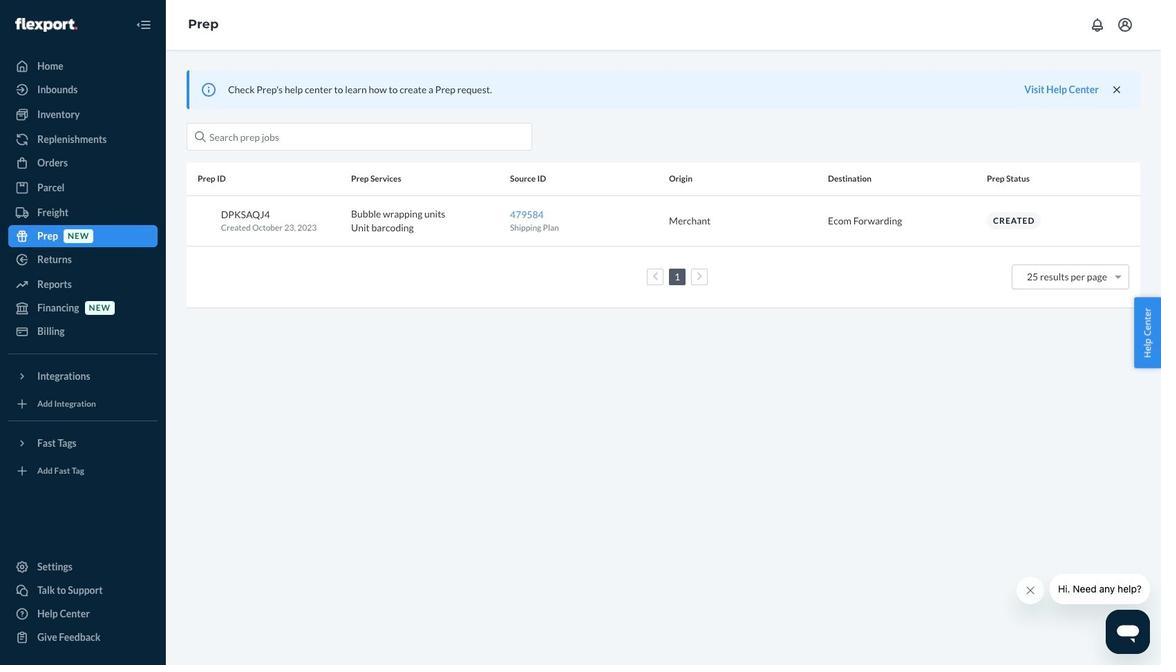 Task type: describe. For each thing, give the bounding box(es) containing it.
flexport logo image
[[15, 18, 77, 32]]

chevron right image
[[696, 272, 702, 281]]

close image
[[1110, 83, 1124, 96]]

Search prep jobs text field
[[187, 123, 532, 151]]

chevron left image
[[652, 272, 658, 281]]



Task type: vqa. For each thing, say whether or not it's contained in the screenshot.
Open account menu image
yes



Task type: locate. For each thing, give the bounding box(es) containing it.
open notifications image
[[1089, 17, 1106, 33]]

close navigation image
[[135, 17, 152, 33]]

option
[[1027, 271, 1107, 282]]

open account menu image
[[1117, 17, 1133, 33]]

search image
[[195, 131, 206, 142]]



